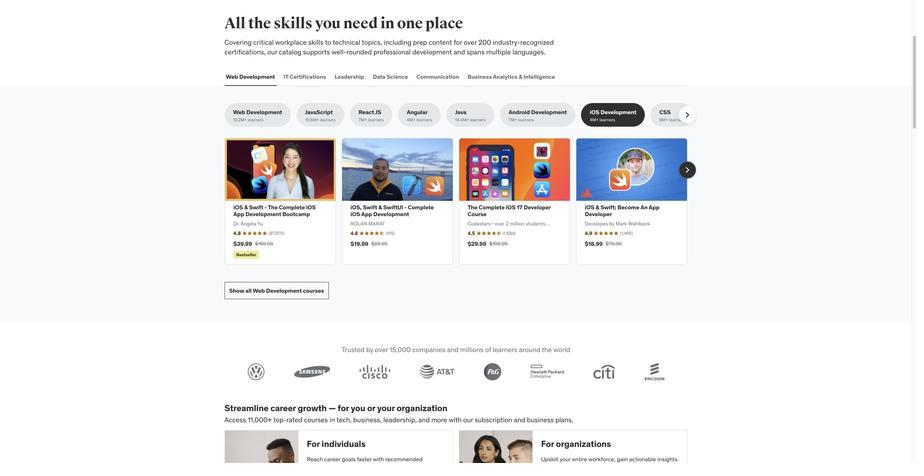 Task type: vqa. For each thing, say whether or not it's contained in the screenshot.


Task type: locate. For each thing, give the bounding box(es) containing it.
app inside ios, swift & swiftui - complete ios app development
[[362, 211, 372, 218]]

catalog
[[279, 48, 302, 56]]

our left subscription
[[464, 416, 474, 425]]

streamline career growth — for you or your organization access 11,000+ top-rated courses in tech, business, leadership, and more with our subscription and business plans.
[[225, 403, 574, 425]]

1 complete from the left
[[279, 204, 305, 211]]

9m+
[[660, 117, 669, 123]]

learners
[[248, 117, 264, 123], [320, 117, 336, 123], [369, 117, 384, 123], [417, 117, 433, 123], [471, 117, 486, 123], [519, 117, 534, 123], [600, 117, 616, 123], [670, 117, 685, 123], [493, 346, 518, 355]]

developer inside the complete ios 17 developer course
[[524, 204, 551, 211]]

0 vertical spatial career
[[271, 403, 296, 414]]

with inside reach career goals faster with recommended
[[373, 456, 384, 464]]

2 horizontal spatial complete
[[479, 204, 505, 211]]

ios inside ios development 4m+ learners
[[590, 109, 600, 116]]

your right "or"
[[378, 403, 395, 414]]

0 horizontal spatial developer
[[524, 204, 551, 211]]

0 horizontal spatial for
[[307, 439, 320, 450]]

for up reach
[[307, 439, 320, 450]]

1 vertical spatial the
[[542, 346, 552, 355]]

in
[[381, 14, 395, 33], [330, 416, 335, 425]]

1 vertical spatial next image
[[682, 164, 694, 176]]

with right more
[[449, 416, 462, 425]]

all the skills you need in one place
[[225, 14, 463, 33]]

swift:
[[601, 204, 617, 211]]

place
[[426, 14, 463, 33]]

0 horizontal spatial 7m+
[[359, 117, 368, 123]]

1 horizontal spatial for
[[542, 439, 555, 450]]

7m+ for android development
[[509, 117, 518, 123]]

an
[[641, 204, 648, 211]]

- right the swiftui
[[405, 204, 407, 211]]

0 horizontal spatial with
[[373, 456, 384, 464]]

insights
[[658, 456, 678, 464]]

hewlett packard enterprise logo image
[[531, 365, 564, 380]]

over up spans
[[464, 38, 477, 47]]

200
[[479, 38, 492, 47]]

and inside covering critical workplace skills to technical topics, including prep content for over 200 industry-recognized certifications, our catalog supports well-rounded professional development and spans multiple languages.
[[454, 48, 465, 56]]

your left entire
[[560, 456, 571, 464]]

0 horizontal spatial career
[[271, 403, 296, 414]]

procter & gamble logo image
[[484, 364, 501, 381]]

2 horizontal spatial app
[[649, 204, 660, 211]]

career
[[271, 403, 296, 414], [325, 456, 341, 464]]

1 4m+ from the left
[[407, 117, 416, 123]]

organizations
[[556, 439, 612, 450]]

1 horizontal spatial you
[[351, 403, 366, 414]]

7m+ inside react js 7m+ learners
[[359, 117, 368, 123]]

swift inside ios & swift - the complete ios app development bootcamp
[[249, 204, 264, 211]]

0 vertical spatial next image
[[682, 109, 694, 121]]

7m+
[[359, 117, 368, 123], [509, 117, 518, 123]]

ios
[[590, 109, 600, 116], [234, 204, 243, 211], [306, 204, 316, 211], [506, 204, 516, 211], [585, 204, 595, 211], [351, 211, 360, 218]]

1 for from the left
[[307, 439, 320, 450]]

web right all
[[253, 287, 265, 295]]

1 horizontal spatial complete
[[408, 204, 434, 211]]

for inside streamline career growth — for you or your organization access 11,000+ top-rated courses in tech, business, leadership, and more with our subscription and business plans.
[[338, 403, 349, 414]]

rated
[[287, 416, 303, 425]]

top-
[[274, 416, 287, 425]]

learners inside css 9m+ learners
[[670, 117, 685, 123]]

well-
[[332, 48, 347, 56]]

for right content
[[454, 38, 463, 47]]

show all web development courses link
[[225, 283, 329, 300]]

leadership,
[[384, 416, 417, 425]]

you
[[315, 14, 341, 33], [351, 403, 366, 414]]

1 horizontal spatial for
[[454, 38, 463, 47]]

1 vertical spatial career
[[325, 456, 341, 464]]

development
[[239, 73, 275, 80], [247, 109, 282, 116], [532, 109, 567, 116], [601, 109, 637, 116], [246, 211, 281, 218], [374, 211, 409, 218], [266, 287, 302, 295]]

2 - from the left
[[405, 204, 407, 211]]

7m+ for react js
[[359, 117, 368, 123]]

content
[[429, 38, 453, 47]]

1 horizontal spatial in
[[381, 14, 395, 33]]

developer right 17
[[524, 204, 551, 211]]

1 the from the left
[[268, 204, 278, 211]]

professional
[[374, 48, 411, 56]]

2 for from the left
[[542, 439, 555, 450]]

0 vertical spatial web
[[226, 73, 238, 80]]

career down for individuals
[[325, 456, 341, 464]]

1 swift from the left
[[249, 204, 264, 211]]

the up critical
[[248, 14, 271, 33]]

1 next image from the top
[[682, 109, 694, 121]]

web development
[[226, 73, 275, 80]]

companies
[[413, 346, 446, 355]]

data
[[373, 73, 386, 80]]

2 7m+ from the left
[[509, 117, 518, 123]]

ios & swift: become an app developer
[[585, 204, 660, 218]]

you up to
[[315, 14, 341, 33]]

certifications
[[290, 73, 326, 80]]

1 horizontal spatial the
[[542, 346, 552, 355]]

app for ios & swift - the complete ios app development bootcamp
[[234, 211, 244, 218]]

0 horizontal spatial for
[[338, 403, 349, 414]]

complete for -
[[408, 204, 434, 211]]

it
[[284, 73, 289, 80]]

data science button
[[372, 68, 410, 85]]

carousel element
[[225, 138, 696, 265]]

courses
[[303, 287, 324, 295], [304, 416, 328, 425]]

next image inside carousel element
[[682, 164, 694, 176]]

ios inside ios, swift & swiftui - complete ios app development
[[351, 211, 360, 218]]

2 next image from the top
[[682, 164, 694, 176]]

skills up supports
[[309, 38, 324, 47]]

1 vertical spatial our
[[464, 416, 474, 425]]

0 horizontal spatial your
[[378, 403, 395, 414]]

your
[[378, 403, 395, 414], [560, 456, 571, 464]]

complete inside ios, swift & swiftui - complete ios app development
[[408, 204, 434, 211]]

career for reach
[[325, 456, 341, 464]]

for for for individuals
[[307, 439, 320, 450]]

developer left the become
[[585, 211, 613, 218]]

career inside reach career goals faster with recommended
[[325, 456, 341, 464]]

topics,
[[362, 38, 382, 47]]

1 horizontal spatial -
[[405, 204, 407, 211]]

complete inside the complete ios 17 developer course
[[479, 204, 505, 211]]

1 horizontal spatial swift
[[363, 204, 377, 211]]

upskill your entire workforce, gain actionable insights
[[542, 456, 678, 464]]

next image inside topic filters "element"
[[682, 109, 694, 121]]

1 vertical spatial your
[[560, 456, 571, 464]]

2 complete from the left
[[408, 204, 434, 211]]

over inside covering critical workplace skills to technical topics, including prep content for over 200 industry-recognized certifications, our catalog supports well-rounded professional development and spans multiple languages.
[[464, 38, 477, 47]]

ios & swift - the complete ios app development bootcamp
[[234, 204, 316, 218]]

swift inside ios, swift & swiftui - complete ios app development
[[363, 204, 377, 211]]

complete inside ios & swift - the complete ios app development bootcamp
[[279, 204, 305, 211]]

1 vertical spatial in
[[330, 416, 335, 425]]

0 horizontal spatial app
[[234, 211, 244, 218]]

web inside button
[[226, 73, 238, 80]]

our inside covering critical workplace skills to technical topics, including prep content for over 200 industry-recognized certifications, our catalog supports well-rounded professional development and spans multiple languages.
[[268, 48, 277, 56]]

- left the bootcamp at the top left of page
[[265, 204, 267, 211]]

0 vertical spatial with
[[449, 416, 462, 425]]

2 the from the left
[[468, 204, 478, 211]]

for up upskill
[[542, 439, 555, 450]]

1 horizontal spatial career
[[325, 456, 341, 464]]

cisco logo image
[[360, 365, 391, 380]]

science
[[387, 73, 408, 80]]

in up including in the top left of the page
[[381, 14, 395, 33]]

data science
[[373, 73, 408, 80]]

1 horizontal spatial the
[[468, 204, 478, 211]]

att&t logo image
[[420, 365, 455, 380]]

for for for organizations
[[542, 439, 555, 450]]

ios,
[[351, 204, 362, 211]]

development inside ios development 4m+ learners
[[601, 109, 637, 116]]

0 vertical spatial for
[[454, 38, 463, 47]]

1 horizontal spatial 4m+
[[590, 117, 599, 123]]

1 - from the left
[[265, 204, 267, 211]]

1 vertical spatial over
[[375, 346, 388, 355]]

or
[[368, 403, 376, 414]]

2 4m+ from the left
[[590, 117, 599, 123]]

android
[[509, 109, 530, 116]]

show all web development courses
[[229, 287, 324, 295]]

& inside ios & swift: become an app developer
[[596, 204, 600, 211]]

one
[[397, 14, 423, 33]]

all
[[225, 14, 246, 33]]

&
[[519, 73, 523, 80], [244, 204, 248, 211], [379, 204, 382, 211], [596, 204, 600, 211]]

1 vertical spatial with
[[373, 456, 384, 464]]

0 vertical spatial in
[[381, 14, 395, 33]]

you left "or"
[[351, 403, 366, 414]]

web down certifications,
[[226, 73, 238, 80]]

0 horizontal spatial -
[[265, 204, 267, 211]]

1 horizontal spatial our
[[464, 416, 474, 425]]

and left spans
[[454, 48, 465, 56]]

0 horizontal spatial over
[[375, 346, 388, 355]]

1 horizontal spatial over
[[464, 38, 477, 47]]

trusted by over 15,000 companies and millions of learners around the world
[[342, 346, 571, 355]]

0 horizontal spatial swift
[[249, 204, 264, 211]]

our inside streamline career growth — for you or your organization access 11,000+ top-rated courses in tech, business, leadership, and more with our subscription and business plans.
[[464, 416, 474, 425]]

workplace
[[276, 38, 307, 47]]

learners inside "angular 4m+ learners"
[[417, 117, 433, 123]]

0 vertical spatial our
[[268, 48, 277, 56]]

java 14.4m+ learners
[[455, 109, 486, 123]]

0 vertical spatial the
[[248, 14, 271, 33]]

web inside web development 12.2m+ learners
[[233, 109, 245, 116]]

for inside covering critical workplace skills to technical topics, including prep content for over 200 industry-recognized certifications, our catalog supports well-rounded professional development and spans multiple languages.
[[454, 38, 463, 47]]

app inside ios & swift - the complete ios app development bootcamp
[[234, 211, 244, 218]]

1 horizontal spatial developer
[[585, 211, 613, 218]]

0 vertical spatial you
[[315, 14, 341, 33]]

1 vertical spatial web
[[233, 109, 245, 116]]

0 vertical spatial over
[[464, 38, 477, 47]]

developer
[[524, 204, 551, 211], [585, 211, 613, 218]]

career inside streamline career growth — for you or your organization access 11,000+ top-rated courses in tech, business, leadership, and more with our subscription and business plans.
[[271, 403, 296, 414]]

business
[[527, 416, 554, 425]]

volkswagen logo image
[[248, 364, 265, 381]]

0 horizontal spatial the
[[268, 204, 278, 211]]

1 vertical spatial you
[[351, 403, 366, 414]]

goals
[[342, 456, 356, 464]]

in inside streamline career growth — for you or your organization access 11,000+ top-rated courses in tech, business, leadership, and more with our subscription and business plans.
[[330, 416, 335, 425]]

1 vertical spatial for
[[338, 403, 349, 414]]

the left world
[[542, 346, 552, 355]]

1 vertical spatial skills
[[309, 38, 324, 47]]

0 vertical spatial your
[[378, 403, 395, 414]]

career up top-
[[271, 403, 296, 414]]

ios & swift: become an app developer link
[[585, 204, 660, 218]]

spans
[[467, 48, 485, 56]]

the inside the complete ios 17 developer course
[[468, 204, 478, 211]]

you inside streamline career growth — for you or your organization access 11,000+ top-rated courses in tech, business, leadership, and more with our subscription and business plans.
[[351, 403, 366, 414]]

1 horizontal spatial your
[[560, 456, 571, 464]]

- inside ios, swift & swiftui - complete ios app development
[[405, 204, 407, 211]]

3 complete from the left
[[479, 204, 505, 211]]

next image
[[682, 109, 694, 121], [682, 164, 694, 176]]

our
[[268, 48, 277, 56], [464, 416, 474, 425]]

1 7m+ from the left
[[359, 117, 368, 123]]

1 vertical spatial courses
[[304, 416, 328, 425]]

including
[[384, 38, 412, 47]]

web
[[226, 73, 238, 80], [233, 109, 245, 116], [253, 287, 265, 295]]

multiple
[[487, 48, 511, 56]]

2 swift from the left
[[363, 204, 377, 211]]

1 horizontal spatial app
[[362, 211, 372, 218]]

skills up workplace
[[274, 14, 313, 33]]

development inside web development 12.2m+ learners
[[247, 109, 282, 116]]

7m+ inside android development 7m+ learners
[[509, 117, 518, 123]]

over right by
[[375, 346, 388, 355]]

web up the 12.2m+
[[233, 109, 245, 116]]

& inside ios & swift - the complete ios app development bootcamp
[[244, 204, 248, 211]]

0 horizontal spatial complete
[[279, 204, 305, 211]]

ericsson logo image
[[645, 364, 665, 381]]

0 horizontal spatial our
[[268, 48, 277, 56]]

supports
[[303, 48, 330, 56]]

2 vertical spatial web
[[253, 287, 265, 295]]

1 horizontal spatial 7m+
[[509, 117, 518, 123]]

for
[[454, 38, 463, 47], [338, 403, 349, 414]]

4m+ inside "angular 4m+ learners"
[[407, 117, 416, 123]]

1 horizontal spatial with
[[449, 416, 462, 425]]

with right faster
[[373, 456, 384, 464]]

learners inside javascript 15.5m+ learners
[[320, 117, 336, 123]]

7m+ down android
[[509, 117, 518, 123]]

entire
[[573, 456, 588, 464]]

our down critical
[[268, 48, 277, 56]]

0 horizontal spatial in
[[330, 416, 335, 425]]

7m+ down "react"
[[359, 117, 368, 123]]

next image for topic filters "element"
[[682, 109, 694, 121]]

in down the —
[[330, 416, 335, 425]]

for right the —
[[338, 403, 349, 414]]

0 horizontal spatial 4m+
[[407, 117, 416, 123]]



Task type: describe. For each thing, give the bounding box(es) containing it.
0 vertical spatial courses
[[303, 287, 324, 295]]

ios, swift & swiftui - complete ios app development link
[[351, 204, 434, 218]]

web development button
[[225, 68, 277, 85]]

development
[[413, 48, 452, 56]]

complete for the
[[279, 204, 305, 211]]

ios, swift & swiftui - complete ios app development
[[351, 204, 434, 218]]

career for streamline
[[271, 403, 296, 414]]

topic filters element
[[225, 103, 696, 127]]

it certifications
[[284, 73, 326, 80]]

rounded
[[347, 48, 372, 56]]

gain
[[618, 456, 628, 464]]

ios inside ios & swift: become an app developer
[[585, 204, 595, 211]]

around
[[519, 346, 541, 355]]

4m+ inside ios development 4m+ learners
[[590, 117, 599, 123]]

certifications,
[[225, 48, 266, 56]]

learners inside ios development 4m+ learners
[[600, 117, 616, 123]]

intelligence
[[524, 73, 556, 80]]

business
[[468, 73, 492, 80]]

javascript 15.5m+ learners
[[305, 109, 336, 123]]

learners inside android development 7m+ learners
[[519, 117, 534, 123]]

0 horizontal spatial the
[[248, 14, 271, 33]]

skills inside covering critical workplace skills to technical topics, including prep content for over 200 industry-recognized certifications, our catalog supports well-rounded professional development and spans multiple languages.
[[309, 38, 324, 47]]

faster
[[357, 456, 372, 464]]

analytics
[[493, 73, 518, 80]]

15,000
[[390, 346, 411, 355]]

business,
[[354, 416, 382, 425]]

your inside streamline career growth — for you or your organization access 11,000+ top-rated courses in tech, business, leadership, and more with our subscription and business plans.
[[378, 403, 395, 414]]

and left the millions
[[447, 346, 459, 355]]

communication
[[417, 73, 459, 80]]

world
[[554, 346, 571, 355]]

to
[[325, 38, 331, 47]]

workforce,
[[589, 456, 616, 464]]

for individuals
[[307, 439, 366, 450]]

more
[[432, 416, 447, 425]]

android development 7m+ learners
[[509, 109, 567, 123]]

app inside ios & swift: become an app developer
[[649, 204, 660, 211]]

business analytics & intelligence button
[[467, 68, 557, 85]]

next image for carousel element
[[682, 164, 694, 176]]

reach
[[307, 456, 323, 464]]

it certifications button
[[282, 68, 328, 85]]

all
[[246, 287, 252, 295]]

java
[[455, 109, 467, 116]]

app for ios, swift & swiftui - complete ios app development
[[362, 211, 372, 218]]

course
[[468, 211, 487, 218]]

the complete ios 17 developer course
[[468, 204, 551, 218]]

subscription
[[475, 416, 513, 425]]

organization
[[397, 403, 448, 414]]

bootcamp
[[283, 211, 310, 218]]

need
[[344, 14, 378, 33]]

css
[[660, 109, 671, 116]]

learners inside web development 12.2m+ learners
[[248, 117, 264, 123]]

development inside android development 7m+ learners
[[532, 109, 567, 116]]

samsung logo image
[[294, 366, 330, 379]]

14.4m+
[[455, 117, 470, 123]]

0 horizontal spatial you
[[315, 14, 341, 33]]

for organizations
[[542, 439, 612, 450]]

development inside ios & swift - the complete ios app development bootcamp
[[246, 211, 281, 218]]

development inside button
[[239, 73, 275, 80]]

recognized
[[521, 38, 554, 47]]

industry-
[[493, 38, 521, 47]]

js
[[375, 109, 382, 116]]

individuals
[[322, 439, 366, 450]]

15.5m+
[[305, 117, 319, 123]]

courses inside streamline career growth — for you or your organization access 11,000+ top-rated courses in tech, business, leadership, and more with our subscription and business plans.
[[304, 416, 328, 425]]

your inside upskill your entire workforce, gain actionable insights
[[560, 456, 571, 464]]

technical
[[333, 38, 361, 47]]

learners inside 'java 14.4m+ learners'
[[471, 117, 486, 123]]

the complete ios 17 developer course link
[[468, 204, 551, 218]]

ios development 4m+ learners
[[590, 109, 637, 123]]

citi logo image
[[594, 365, 616, 380]]

0 vertical spatial skills
[[274, 14, 313, 33]]

covering critical workplace skills to technical topics, including prep content for over 200 industry-recognized certifications, our catalog supports well-rounded professional development and spans multiple languages.
[[225, 38, 554, 56]]

web development 12.2m+ learners
[[233, 109, 282, 123]]

12.2m+
[[233, 117, 247, 123]]

angular 4m+ learners
[[407, 109, 433, 123]]

development inside ios, swift & swiftui - complete ios app development
[[374, 211, 409, 218]]

learners inside react js 7m+ learners
[[369, 117, 384, 123]]

ios inside the complete ios 17 developer course
[[506, 204, 516, 211]]

and left business
[[514, 416, 526, 425]]

the inside ios & swift - the complete ios app development bootcamp
[[268, 204, 278, 211]]

recommended
[[386, 456, 423, 464]]

leadership
[[335, 73, 365, 80]]

by
[[366, 346, 373, 355]]

with inside streamline career growth — for you or your organization access 11,000+ top-rated courses in tech, business, leadership, and more with our subscription and business plans.
[[449, 416, 462, 425]]

and down organization
[[419, 416, 430, 425]]

react
[[359, 109, 374, 116]]

tech,
[[337, 416, 352, 425]]

prep
[[413, 38, 427, 47]]

web for web development 12.2m+ learners
[[233, 109, 245, 116]]

streamline
[[225, 403, 269, 414]]

become
[[618, 204, 640, 211]]

critical
[[254, 38, 274, 47]]

plans.
[[556, 416, 574, 425]]

& inside ios, swift & swiftui - complete ios app development
[[379, 204, 382, 211]]

business analytics & intelligence
[[468, 73, 556, 80]]

languages.
[[513, 48, 546, 56]]

web for web development
[[226, 73, 238, 80]]

javascript
[[305, 109, 333, 116]]

upskill
[[542, 456, 559, 464]]

- inside ios & swift - the complete ios app development bootcamp
[[265, 204, 267, 211]]

actionable
[[630, 456, 657, 464]]

developer inside ios & swift: become an app developer
[[585, 211, 613, 218]]

leadership button
[[333, 68, 366, 85]]

—
[[329, 403, 336, 414]]

& inside button
[[519, 73, 523, 80]]



